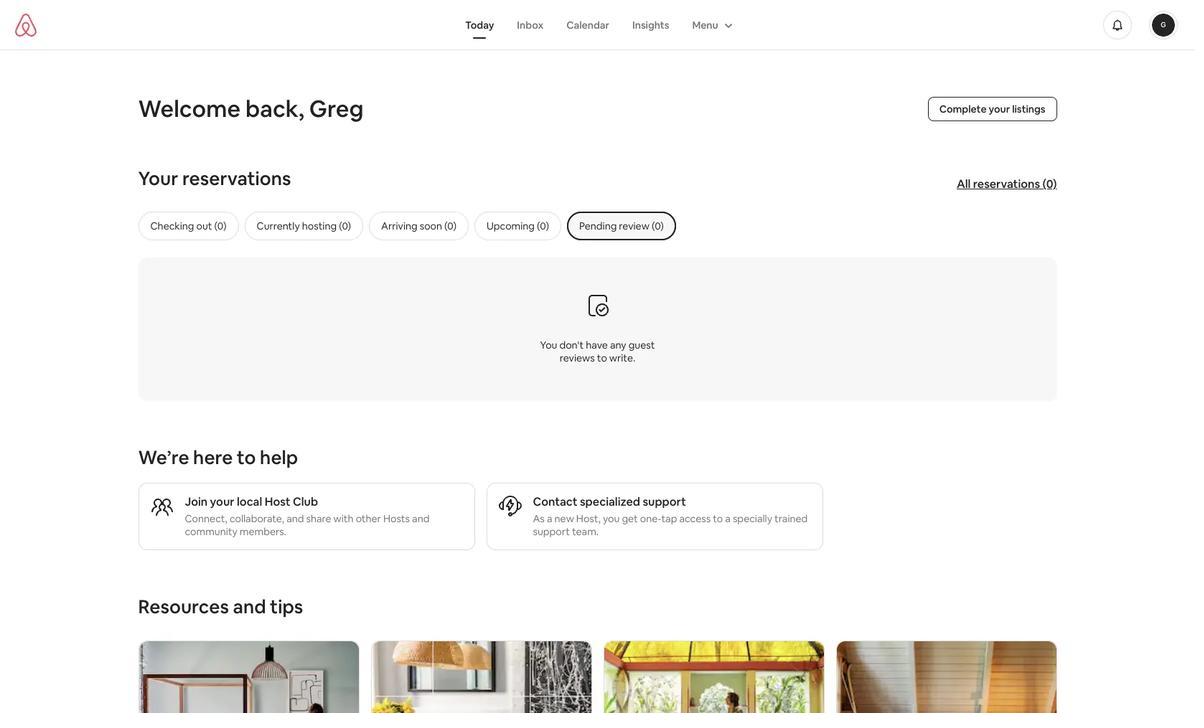 Task type: locate. For each thing, give the bounding box(es) containing it.
(0) inside the reservation filters 'group'
[[537, 220, 549, 233]]

0 horizontal spatial and
[[233, 595, 266, 620]]

we're
[[138, 446, 189, 470]]

a right as
[[547, 513, 553, 526]]

insights link
[[621, 11, 681, 38]]

reviews
[[560, 352, 595, 364]]

your inside join your local host club connect, collaborate, and share with other hosts and community members.
[[210, 495, 234, 510]]

your
[[138, 167, 178, 191]]

0 horizontal spatial reservations
[[182, 167, 291, 191]]

as
[[533, 513, 545, 526]]

community members.
[[185, 526, 286, 539]]

and left tips in the bottom of the page
[[233, 595, 266, 620]]

your left the listings
[[989, 103, 1011, 116]]

club
[[293, 495, 318, 510]]

soon (0)
[[420, 220, 457, 233]]

checking
[[150, 220, 194, 233]]

pending review (0)
[[579, 220, 664, 233]]

you
[[603, 513, 620, 526]]

support team.
[[533, 526, 599, 539]]

to right access
[[713, 513, 723, 526]]

a left specially
[[725, 513, 731, 526]]

1 vertical spatial to
[[713, 513, 723, 526]]

insights
[[633, 18, 670, 31]]

arriving
[[381, 220, 418, 233]]

pending
[[579, 220, 617, 233]]

0 horizontal spatial your
[[210, 495, 234, 510]]

1 horizontal spatial and
[[287, 513, 304, 526]]

review (0)
[[619, 220, 664, 233]]

specially
[[733, 513, 773, 526]]

your reservations
[[138, 167, 291, 191]]

(0)
[[1043, 176, 1057, 191], [537, 220, 549, 233]]

your for local
[[210, 495, 234, 510]]

upcoming (0)
[[487, 220, 549, 233]]

0 vertical spatial your
[[989, 103, 1011, 116]]

reservations
[[182, 167, 291, 191], [974, 176, 1041, 191]]

today
[[465, 18, 494, 31]]

you don't have any guest reviews to write.
[[540, 339, 655, 364]]

your for listings
[[989, 103, 1011, 116]]

share
[[306, 513, 331, 526]]

complete your listings link
[[928, 97, 1057, 121]]

upcoming
[[487, 220, 535, 233]]

1 horizontal spatial to
[[713, 513, 723, 526]]

to left help
[[237, 446, 256, 470]]

host,
[[577, 513, 601, 526]]

1 vertical spatial (0)
[[537, 220, 549, 233]]

and right hosts at the left bottom of the page
[[412, 513, 430, 526]]

listings
[[1013, 103, 1046, 116]]

all reservations (0)
[[957, 176, 1057, 191]]

help
[[260, 446, 298, 470]]

specialized
[[580, 495, 641, 510]]

new
[[555, 513, 574, 526]]

hosting (0)
[[302, 220, 351, 233]]

collaborate,
[[230, 513, 284, 526]]

2 horizontal spatial and
[[412, 513, 430, 526]]

a
[[547, 513, 553, 526], [725, 513, 731, 526]]

to
[[237, 446, 256, 470], [713, 513, 723, 526]]

reservations for your
[[182, 167, 291, 191]]

complete your listings
[[940, 103, 1046, 116]]

your up connect,
[[210, 495, 234, 510]]

reservation filters group
[[138, 212, 1086, 241]]

0 horizontal spatial a
[[547, 513, 553, 526]]

2 a from the left
[[725, 513, 731, 526]]

thumbnail card image
[[139, 642, 359, 714], [139, 642, 359, 714], [372, 642, 591, 714], [372, 642, 591, 714], [604, 642, 824, 714], [604, 642, 824, 714], [837, 642, 1057, 714], [837, 642, 1057, 714]]

1 vertical spatial your
[[210, 495, 234, 510]]

your
[[989, 103, 1011, 116], [210, 495, 234, 510]]

reservations right all
[[974, 176, 1041, 191]]

0 horizontal spatial to
[[237, 446, 256, 470]]

1 horizontal spatial a
[[725, 513, 731, 526]]

here
[[193, 446, 233, 470]]

back, greg
[[246, 94, 364, 124]]

host
[[265, 495, 291, 510]]

today link
[[454, 11, 506, 38]]

0 vertical spatial (0)
[[1043, 176, 1057, 191]]

connect,
[[185, 513, 228, 526]]

0 horizontal spatial (0)
[[537, 220, 549, 233]]

other
[[356, 513, 381, 526]]

0 vertical spatial to
[[237, 446, 256, 470]]

we're here to help
[[138, 446, 298, 470]]

1 horizontal spatial your
[[989, 103, 1011, 116]]

and down the club
[[287, 513, 304, 526]]

join
[[185, 495, 208, 510]]

reservations up out (0)
[[182, 167, 291, 191]]

1 horizontal spatial reservations
[[974, 176, 1041, 191]]

and
[[287, 513, 304, 526], [412, 513, 430, 526], [233, 595, 266, 620]]

all reservations (0) link
[[950, 170, 1065, 199]]



Task type: describe. For each thing, give the bounding box(es) containing it.
local
[[237, 495, 262, 510]]

get
[[622, 513, 638, 526]]

inbox link
[[506, 11, 555, 38]]

have
[[586, 339, 608, 352]]

checking out (0)
[[150, 220, 227, 233]]

reservations for all
[[974, 176, 1041, 191]]

trained
[[775, 513, 808, 526]]

support
[[643, 495, 686, 510]]

arriving soon (0)
[[381, 220, 457, 233]]

contact
[[533, 495, 578, 510]]

guest
[[629, 339, 655, 352]]

all
[[957, 176, 971, 191]]

join your local host club connect, collaborate, and share with other hosts and community members.
[[185, 495, 430, 539]]

welcome back, greg
[[138, 94, 364, 124]]

resources
[[138, 595, 229, 620]]

welcome
[[138, 94, 241, 124]]

out (0)
[[196, 220, 227, 233]]

contact specialized support as a new host, you get one-tap access to a specially trained support team.
[[533, 495, 808, 539]]

tips
[[270, 595, 303, 620]]

calendar
[[567, 18, 610, 31]]

menu button
[[681, 11, 742, 38]]

to write.
[[597, 352, 636, 364]]

inbox
[[517, 18, 544, 31]]

don't
[[560, 339, 584, 352]]

currently
[[257, 220, 300, 233]]

menu
[[693, 18, 719, 31]]

tap
[[662, 513, 677, 526]]

calendar link
[[555, 11, 621, 38]]

with
[[334, 513, 354, 526]]

hosts
[[383, 513, 410, 526]]

main navigation menu image
[[1153, 13, 1176, 36]]

to inside contact specialized support as a new host, you get one-tap access to a specially trained support team.
[[713, 513, 723, 526]]

1 a from the left
[[547, 513, 553, 526]]

any
[[610, 339, 627, 352]]

one-
[[640, 513, 662, 526]]

access
[[680, 513, 711, 526]]

you
[[540, 339, 558, 352]]

currently hosting (0)
[[257, 220, 351, 233]]

complete
[[940, 103, 987, 116]]

1 horizontal spatial (0)
[[1043, 176, 1057, 191]]

resources and tips
[[138, 595, 303, 620]]



Task type: vqa. For each thing, say whether or not it's contained in the screenshot.
the leftmost 'A'
yes



